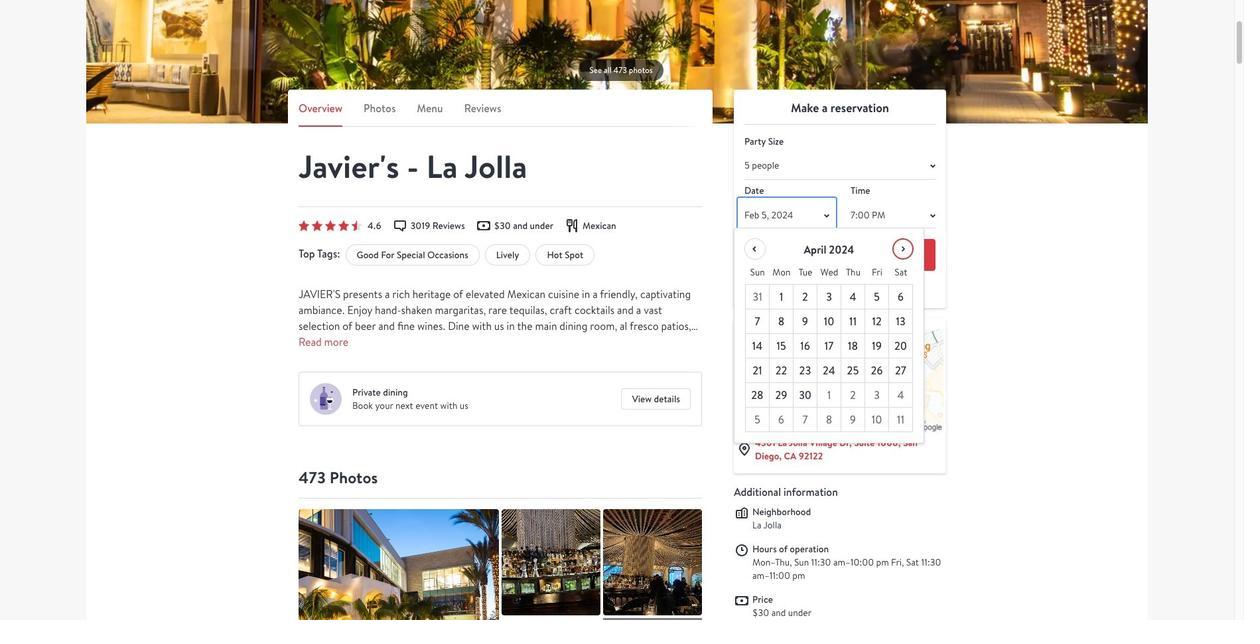 Task type: describe. For each thing, give the bounding box(es) containing it.
wednesday element
[[818, 261, 842, 285]]

sunday element
[[746, 261, 770, 285]]

monday element
[[770, 261, 794, 285]]

private dining image
[[310, 383, 342, 415]]

open image gallery image
[[604, 618, 702, 620]]

4.6 stars image
[[299, 220, 363, 231]]



Task type: vqa. For each thing, say whether or not it's contained in the screenshot.
Google Map for 7 Mile Kitchen image
no



Task type: locate. For each thing, give the bounding box(es) containing it.
grid
[[746, 261, 914, 433]]

thursday element
[[842, 261, 866, 285]]

google map for javier's - la jolla image
[[737, 330, 944, 433]]

tab list
[[299, 100, 702, 127]]

saturday element
[[890, 261, 914, 285]]

tuesday element
[[794, 261, 818, 285]]

friday element
[[866, 261, 890, 285]]

javier's - la jolla, san diego, ca image
[[86, 0, 1149, 123], [299, 510, 499, 620], [502, 510, 601, 616], [604, 510, 702, 616]]



